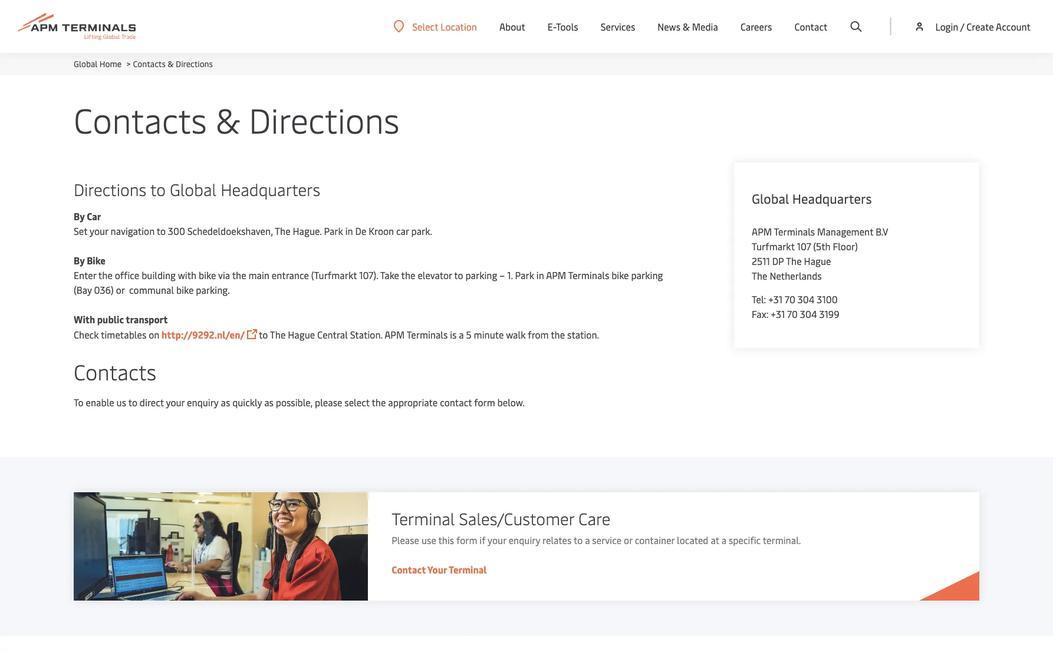 Task type: locate. For each thing, give the bounding box(es) containing it.
0 horizontal spatial contact
[[392, 564, 426, 577]]

1 horizontal spatial your
[[166, 397, 185, 409]]

by for by bike enter the office building with bike via the main entrance (turfmarkt 107). take the elevator to parking – 1. park in apm terminals bike parking (bay 036) or  communal bike parking.
[[74, 254, 85, 267]]

contact right the careers "dropdown button"
[[794, 20, 827, 33]]

a
[[459, 329, 464, 341], [585, 534, 590, 547], [722, 534, 726, 547]]

office
[[115, 269, 139, 282]]

terminals
[[774, 226, 815, 238], [568, 269, 609, 282], [407, 329, 448, 341]]

hague inside "apm terminals management b.v turfmarkt 107 (5th floor) 2511 dp the hague the netherlands"
[[804, 255, 831, 268]]

1 horizontal spatial as
[[264, 397, 274, 409]]

0 vertical spatial +31
[[768, 293, 782, 306]]

with
[[74, 313, 95, 326]]

headquarters up 'management'
[[792, 190, 872, 207]]

apm up the turfmarkt in the top right of the page
[[752, 226, 772, 238]]

0 horizontal spatial enquiry
[[187, 397, 219, 409]]

your inside terminal sales/customer care please use this form if your enquiry relates to a service or container located at a specific terminal.
[[488, 534, 506, 547]]

0 vertical spatial 70
[[785, 293, 795, 306]]

your right if
[[488, 534, 506, 547]]

by left car
[[74, 210, 85, 223]]

0 horizontal spatial parking
[[465, 269, 497, 282]]

1 horizontal spatial terminals
[[568, 269, 609, 282]]

login
[[935, 20, 958, 33]]

contacts down global home > contacts & directions
[[74, 96, 207, 142]]

in right the "1. park"
[[536, 269, 544, 282]]

contacts up us
[[74, 358, 156, 386]]

the down the 2511 at right top
[[752, 270, 767, 282]]

terminals inside by bike enter the office building with bike via the main entrance (turfmarkt 107). take the elevator to parking – 1. park in apm terminals bike parking (bay 036) or  communal bike parking.
[[568, 269, 609, 282]]

0 vertical spatial terminals
[[774, 226, 815, 238]]

apm right station.
[[385, 329, 405, 341]]

with public transport check timetables on http://9292.nl/en/
[[74, 313, 245, 341]]

2 horizontal spatial apm
[[752, 226, 772, 238]]

sales/customer
[[459, 507, 574, 530]]

services
[[601, 20, 635, 33]]

to 300
[[157, 225, 185, 238]]

select location
[[412, 20, 477, 33]]

1 vertical spatial &
[[168, 58, 174, 69]]

your inside by car set your navigation to 300 schedeldoekshaven, the hague. park in de kroon car park.
[[90, 225, 108, 238]]

0 horizontal spatial apm
[[385, 329, 405, 341]]

70 right fax:
[[787, 308, 798, 321]]

1 vertical spatial +31
[[771, 308, 785, 321]]

hague
[[804, 255, 831, 268], [288, 329, 315, 341]]

headquarters up by car set your navigation to 300 schedeldoekshaven, the hague. park in de kroon car park.
[[221, 178, 320, 200]]

contact for contact your terminal
[[392, 564, 426, 577]]

1 vertical spatial your
[[166, 397, 185, 409]]

de
[[355, 225, 366, 238]]

2 vertical spatial apm
[[385, 329, 405, 341]]

by up enter
[[74, 254, 85, 267]]

the up "036)"
[[98, 269, 113, 282]]

1 vertical spatial enquiry
[[509, 534, 540, 547]]

e-tools
[[548, 20, 578, 33]]

1 vertical spatial form
[[456, 534, 477, 547]]

in inside by bike enter the office building with bike via the main entrance (turfmarkt 107). take the elevator to parking – 1. park in apm terminals bike parking (bay 036) or  communal bike parking.
[[536, 269, 544, 282]]

2 horizontal spatial a
[[722, 534, 726, 547]]

contact
[[440, 397, 472, 409]]

1 vertical spatial apm
[[546, 269, 566, 282]]

to inside by bike enter the office building with bike via the main entrance (turfmarkt 107). take the elevator to parking – 1. park in apm terminals bike parking (bay 036) or  communal bike parking.
[[454, 269, 463, 282]]

as left quickly
[[221, 397, 230, 409]]

us
[[117, 397, 126, 409]]

terminal
[[392, 507, 455, 530], [449, 564, 487, 577]]

global home > contacts & directions
[[74, 58, 213, 69]]

direct
[[140, 397, 164, 409]]

management
[[817, 226, 873, 238]]

by inside by bike enter the office building with bike via the main entrance (turfmarkt 107). take the elevator to parking – 1. park in apm terminals bike parking (bay 036) or  communal bike parking.
[[74, 254, 85, 267]]

1 vertical spatial hague
[[288, 329, 315, 341]]

0 vertical spatial 304
[[798, 293, 814, 306]]

+31
[[768, 293, 782, 306], [771, 308, 785, 321]]

turfmarkt
[[752, 240, 795, 253]]

0 vertical spatial by
[[74, 210, 85, 223]]

terminal up use
[[392, 507, 455, 530]]

apm right the "1. park"
[[546, 269, 566, 282]]

specific
[[729, 534, 761, 547]]

0 horizontal spatial a
[[459, 329, 464, 341]]

the right from
[[551, 329, 565, 341]]

global
[[74, 58, 97, 69], [170, 178, 216, 200], [752, 190, 789, 207]]

0 vertical spatial apm
[[752, 226, 772, 238]]

1 horizontal spatial apm
[[546, 269, 566, 282]]

enquiry down sales/customer
[[509, 534, 540, 547]]

global home link
[[74, 58, 122, 69]]

station.
[[567, 329, 599, 341]]

terminal right your
[[449, 564, 487, 577]]

form left if
[[456, 534, 477, 547]]

login / create account
[[935, 20, 1031, 33]]

2 horizontal spatial global
[[752, 190, 789, 207]]

0 horizontal spatial in
[[345, 225, 353, 238]]

as
[[221, 397, 230, 409], [264, 397, 274, 409]]

1 horizontal spatial in
[[536, 269, 544, 282]]

1 horizontal spatial parking
[[631, 269, 663, 282]]

a left service
[[585, 534, 590, 547]]

1 horizontal spatial &
[[216, 96, 240, 142]]

global headquarters
[[752, 190, 872, 207]]

global left home
[[74, 58, 97, 69]]

the inside by car set your navigation to 300 schedeldoekshaven, the hague. park in de kroon car park.
[[275, 225, 290, 238]]

possible,
[[276, 397, 313, 409]]

2 vertical spatial &
[[216, 96, 240, 142]]

hague down (5th
[[804, 255, 831, 268]]

304
[[798, 293, 814, 306], [800, 308, 817, 321]]

+31 right tel:
[[768, 293, 782, 306]]

create
[[967, 20, 994, 33]]

terminals inside "apm terminals management b.v turfmarkt 107 (5th floor) 2511 dp the hague the netherlands"
[[774, 226, 815, 238]]

news & media button
[[658, 0, 718, 53]]

hague left central
[[288, 329, 315, 341]]

& for news
[[683, 20, 690, 33]]

0 vertical spatial enquiry
[[187, 397, 219, 409]]

http://9292.nl/en/
[[162, 329, 245, 341]]

0 horizontal spatial your
[[90, 225, 108, 238]]

the
[[275, 225, 290, 238], [786, 255, 802, 268], [752, 270, 767, 282], [270, 329, 286, 341]]

1 vertical spatial in
[[536, 269, 544, 282]]

0 horizontal spatial as
[[221, 397, 230, 409]]

2 by from the top
[[74, 254, 85, 267]]

1 by from the top
[[74, 210, 85, 223]]

parking
[[465, 269, 497, 282], [631, 269, 663, 282]]

contacts right >
[[133, 58, 166, 69]]

0 horizontal spatial global
[[74, 58, 97, 69]]

in inside by car set your navigation to 300 schedeldoekshaven, the hague. park in de kroon car park.
[[345, 225, 353, 238]]

enquiry left quickly
[[187, 397, 219, 409]]

your down car
[[90, 225, 108, 238]]

1. park
[[507, 269, 534, 282]]

terminal sales/customer care please use this form if your enquiry relates to a service or container located at a specific terminal.
[[392, 507, 801, 547]]

directions to global headquarters
[[74, 178, 320, 200]]

form inside terminal sales/customer care please use this form if your enquiry relates to a service or container located at a specific terminal.
[[456, 534, 477, 547]]

0 horizontal spatial headquarters
[[221, 178, 320, 200]]

1 horizontal spatial directions
[[176, 58, 213, 69]]

1 vertical spatial directions
[[249, 96, 400, 142]]

location
[[441, 20, 477, 33]]

tools
[[556, 20, 578, 33]]

2 horizontal spatial &
[[683, 20, 690, 33]]

form left below.
[[474, 397, 495, 409]]

headquarters
[[221, 178, 320, 200], [792, 190, 872, 207]]

0 horizontal spatial terminals
[[407, 329, 448, 341]]

the left hague. on the left of page
[[275, 225, 290, 238]]

2 horizontal spatial your
[[488, 534, 506, 547]]

your
[[90, 225, 108, 238], [166, 397, 185, 409], [488, 534, 506, 547]]

0 vertical spatial in
[[345, 225, 353, 238]]

304 left 3199
[[800, 308, 817, 321]]

news & media
[[658, 20, 718, 33]]

as right quickly
[[264, 397, 274, 409]]

0 vertical spatial directions
[[176, 58, 213, 69]]

0 vertical spatial hague
[[804, 255, 831, 268]]

1 horizontal spatial hague
[[804, 255, 831, 268]]

the right via
[[232, 269, 246, 282]]

the
[[98, 269, 113, 282], [232, 269, 246, 282], [551, 329, 565, 341], [372, 397, 386, 409]]

1 vertical spatial terminals
[[568, 269, 609, 282]]

form
[[474, 397, 495, 409], [456, 534, 477, 547]]

2 horizontal spatial bike
[[612, 269, 629, 282]]

1 horizontal spatial global
[[170, 178, 216, 200]]

contact left your
[[392, 564, 426, 577]]

(bay
[[74, 284, 92, 297]]

by inside by car set your navigation to 300 schedeldoekshaven, the hague. park in de kroon car park.
[[74, 210, 85, 223]]

floor)
[[833, 240, 858, 253]]

contacts
[[133, 58, 166, 69], [74, 96, 207, 142], [74, 358, 156, 386]]

a right the at
[[722, 534, 726, 547]]

0 vertical spatial contact
[[794, 20, 827, 33]]

in left de
[[345, 225, 353, 238]]

2 horizontal spatial terminals
[[774, 226, 815, 238]]

0 horizontal spatial directions
[[74, 178, 146, 200]]

2 horizontal spatial directions
[[249, 96, 400, 142]]

check
[[74, 329, 99, 341]]

2 parking from the left
[[631, 269, 663, 282]]

a left 5
[[459, 329, 464, 341]]

media
[[692, 20, 718, 33]]

select
[[412, 20, 438, 33]]

station.
[[350, 329, 382, 341]]

this
[[438, 534, 454, 547]]

0 vertical spatial your
[[90, 225, 108, 238]]

107).
[[359, 269, 378, 282]]

care
[[578, 507, 610, 530]]

2 vertical spatial contacts
[[74, 358, 156, 386]]

0 vertical spatial terminal
[[392, 507, 455, 530]]

bike
[[199, 269, 216, 282], [612, 269, 629, 282], [176, 284, 194, 297]]

login / create account link
[[914, 0, 1031, 53]]

by
[[74, 210, 85, 223], [74, 254, 85, 267]]

1 vertical spatial contacts
[[74, 96, 207, 142]]

from
[[528, 329, 549, 341]]

304 left 3100
[[798, 293, 814, 306]]

036)
[[94, 284, 114, 297]]

global up the turfmarkt in the top right of the page
[[752, 190, 789, 207]]

park.
[[411, 225, 432, 238]]

2 vertical spatial your
[[488, 534, 506, 547]]

70 down the netherlands
[[785, 293, 795, 306]]

1 as from the left
[[221, 397, 230, 409]]

1 vertical spatial by
[[74, 254, 85, 267]]

+31 right fax:
[[771, 308, 785, 321]]

the right select
[[372, 397, 386, 409]]

netherlands
[[770, 270, 822, 282]]

1 horizontal spatial enquiry
[[509, 534, 540, 547]]

at
[[711, 534, 719, 547]]

by for by car set your navigation to 300 schedeldoekshaven, the hague. park in de kroon car park.
[[74, 210, 85, 223]]

0 horizontal spatial &
[[168, 58, 174, 69]]

2511
[[752, 255, 770, 268]]

to enable us to direct your enquiry as quickly as possible, please select the appropriate contact form below.
[[74, 397, 525, 409]]

global up the to 300
[[170, 178, 216, 200]]

the up the netherlands
[[786, 255, 802, 268]]

car
[[87, 210, 101, 223]]

& inside dropdown button
[[683, 20, 690, 33]]

minute
[[474, 329, 504, 341]]

please
[[315, 397, 342, 409]]

0 vertical spatial &
[[683, 20, 690, 33]]

your right direct
[[166, 397, 185, 409]]

1 horizontal spatial contact
[[794, 20, 827, 33]]

navigation
[[111, 225, 155, 238]]

1 vertical spatial contact
[[392, 564, 426, 577]]



Task type: vqa. For each thing, say whether or not it's contained in the screenshot.
BE
no



Task type: describe. For each thing, give the bounding box(es) containing it.
3100
[[817, 293, 838, 306]]

>
[[126, 58, 131, 69]]

1 horizontal spatial a
[[585, 534, 590, 547]]

0 horizontal spatial bike
[[176, 284, 194, 297]]

take the
[[380, 269, 415, 282]]

kroon
[[369, 225, 394, 238]]

e-
[[548, 20, 556, 33]]

2 vertical spatial directions
[[74, 178, 146, 200]]

e-tools button
[[548, 0, 578, 53]]

elevator
[[418, 269, 452, 282]]

main
[[249, 269, 269, 282]]

communal
[[129, 284, 174, 297]]

contacts for contacts & directions
[[74, 96, 207, 142]]

relates
[[542, 534, 572, 547]]

quickly
[[232, 397, 262, 409]]

schedeldoekshaven,
[[187, 225, 273, 238]]

below.
[[497, 397, 525, 409]]

terminal inside terminal sales/customer care please use this form if your enquiry relates to a service or container located at a specific terminal.
[[392, 507, 455, 530]]

about button
[[499, 0, 525, 53]]

parking.
[[196, 284, 230, 297]]

1 vertical spatial 70
[[787, 308, 798, 321]]

to inside terminal sales/customer care please use this form if your enquiry relates to a service or container located at a specific terminal.
[[574, 534, 583, 547]]

apm inside by bike enter the office building with bike via the main entrance (turfmarkt 107). take the elevator to parking – 1. park in apm terminals bike parking (bay 036) or  communal bike parking.
[[546, 269, 566, 282]]

2 as from the left
[[264, 397, 274, 409]]

0 vertical spatial form
[[474, 397, 495, 409]]

appropriate
[[388, 397, 438, 409]]

0 horizontal spatial hague
[[288, 329, 315, 341]]

1 horizontal spatial bike
[[199, 269, 216, 282]]

contact button
[[794, 0, 827, 53]]

is
[[450, 329, 457, 341]]

terminal.
[[763, 534, 801, 547]]

global for global home > contacts & directions
[[74, 58, 97, 69]]

car
[[396, 225, 409, 238]]

contacts for contacts
[[74, 358, 156, 386]]

located
[[677, 534, 708, 547]]

entrance
[[272, 269, 309, 282]]

global for global headquarters
[[752, 190, 789, 207]]

central
[[317, 329, 348, 341]]

tel: +31 70 304 3100 fax: +31 70 304 3199
[[752, 293, 839, 321]]

enable
[[86, 397, 114, 409]]

apm inside "apm terminals management b.v turfmarkt 107 (5th floor) 2511 dp the hague the netherlands"
[[752, 226, 772, 238]]

account
[[996, 20, 1031, 33]]

via
[[218, 269, 230, 282]]

contact your terminal
[[392, 564, 487, 577]]

about
[[499, 20, 525, 33]]

to the hague central station. apm terminals is a 5 minute walk from the station.
[[259, 329, 601, 341]]

careers button
[[740, 0, 772, 53]]

5
[[466, 329, 472, 341]]

building
[[142, 269, 176, 282]]

(5th
[[813, 240, 830, 253]]

by bike enter the office building with bike via the main entrance (turfmarkt 107). take the elevator to parking – 1. park in apm terminals bike parking (bay 036) or  communal bike parking.
[[74, 254, 663, 297]]

& for contacts
[[216, 96, 240, 142]]

/
[[960, 20, 964, 33]]

transport
[[126, 313, 168, 326]]

if
[[480, 534, 486, 547]]

on
[[149, 329, 159, 341]]

use
[[422, 534, 436, 547]]

set
[[74, 225, 87, 238]]

–
[[500, 269, 505, 282]]

bike
[[87, 254, 105, 267]]

careers
[[740, 20, 772, 33]]

park
[[324, 225, 343, 238]]

dp
[[772, 255, 784, 268]]

http://9292.nl/en/ link
[[162, 329, 245, 341]]

1 horizontal spatial headquarters
[[792, 190, 872, 207]]

with
[[178, 269, 196, 282]]

the left central
[[270, 329, 286, 341]]

1 parking from the left
[[465, 269, 497, 282]]

timetables
[[101, 329, 146, 341]]

apm terminals management b.v turfmarkt 107 (5th floor) 2511 dp the hague the netherlands
[[752, 226, 888, 282]]

service
[[592, 534, 622, 547]]

enquiry inside terminal sales/customer care please use this form if your enquiry relates to a service or container located at a specific terminal.
[[509, 534, 540, 547]]

home
[[99, 58, 122, 69]]

1 vertical spatial 304
[[800, 308, 817, 321]]

services button
[[601, 0, 635, 53]]

select
[[345, 397, 370, 409]]

contact for contact
[[794, 20, 827, 33]]

tel:
[[752, 293, 766, 306]]

3199
[[819, 308, 839, 321]]

by car set your navigation to 300 schedeldoekshaven, the hague. park in de kroon car park.
[[74, 210, 432, 238]]

(turfmarkt
[[311, 269, 357, 282]]

contacts & directions
[[74, 96, 400, 142]]

1 vertical spatial terminal
[[449, 564, 487, 577]]

0 vertical spatial contacts
[[133, 58, 166, 69]]

your
[[428, 564, 447, 577]]

select location button
[[393, 20, 477, 33]]

to
[[74, 397, 83, 409]]

please
[[392, 534, 419, 547]]

public
[[97, 313, 124, 326]]

apm stock global 500 image
[[74, 493, 368, 601]]

container
[[635, 534, 675, 547]]

2 vertical spatial terminals
[[407, 329, 448, 341]]



